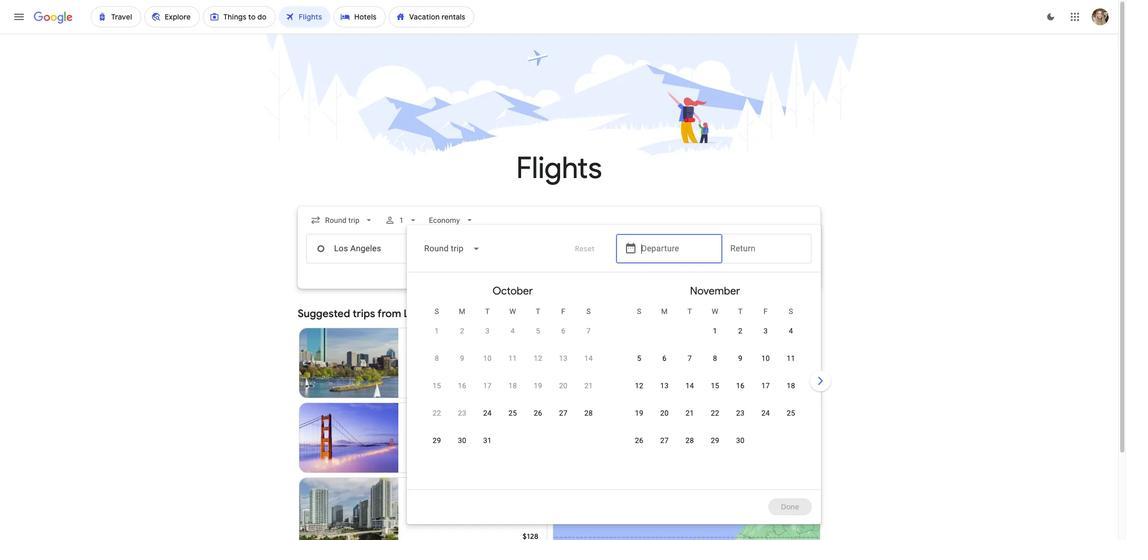 Task type: vqa. For each thing, say whether or not it's contained in the screenshot.


Task type: locate. For each thing, give the bounding box(es) containing it.
31 button
[[475, 435, 500, 461]]

hr up mon, oct 16 element
[[460, 359, 467, 367]]

0 horizontal spatial 8
[[435, 354, 439, 363]]

1 3 button from the left
[[475, 326, 500, 351]]

19 left mon, nov 20 element
[[635, 409, 643, 417]]

18 left the 158 us dollars 'text box'
[[508, 382, 517, 390]]

22 inside october row group
[[433, 409, 441, 417]]

16 button up thu, nov 23 element
[[728, 380, 753, 406]]

change appearance image
[[1038, 4, 1063, 30]]

2 16 from the left
[[736, 382, 745, 390]]

24 inside november row group
[[761, 409, 770, 417]]

3,
[[473, 423, 479, 432]]

12 left mon, nov 13 element
[[635, 382, 643, 390]]

12
[[534, 354, 542, 363], [635, 382, 643, 390]]

2 18 button from the left
[[778, 380, 804, 406]]

grid containing october
[[412, 277, 816, 496]]

22 inside november row group
[[711, 409, 719, 417]]

5 button up 'sun, nov 12' element
[[627, 353, 652, 378]]

15 for sun, oct 15 element
[[433, 382, 441, 390]]

16 for thu, nov 16 element
[[736, 382, 745, 390]]

22 for "sun, oct 22" element
[[433, 409, 441, 417]]

18
[[508, 382, 517, 390], [787, 382, 795, 390]]

17 left wed, oct 18 "element"
[[483, 382, 492, 390]]

25 right fri, nov 24 element
[[787, 409, 795, 417]]

3 left wed, oct 4 element at the left of the page
[[485, 327, 490, 335]]

30 inside november row group
[[736, 436, 745, 445]]

20 right sun, nov 19 element
[[660, 409, 669, 417]]

m
[[459, 307, 465, 316], [661, 307, 668, 316]]

27 left tue, nov 28 element
[[660, 436, 669, 445]]

30 left 34
[[458, 436, 466, 445]]

1 vertical spatial dec
[[407, 423, 420, 432]]

sat, oct 14 element
[[584, 353, 593, 364]]

1 min from the top
[[480, 359, 492, 367]]

22 for wed, nov 22 element
[[711, 409, 719, 417]]

grid
[[412, 277, 816, 496]]

17 inside november row group
[[761, 382, 770, 390]]

25 inside november row group
[[787, 409, 795, 417]]

5
[[536, 327, 540, 335], [637, 354, 641, 363], [454, 359, 459, 367]]

row containing 15
[[424, 376, 601, 406]]

20 button
[[551, 380, 576, 406], [652, 408, 677, 433]]

miami nov 4 – 11
[[407, 486, 443, 506]]

10 inside october row group
[[483, 354, 492, 363]]

1 horizontal spatial 6 button
[[652, 353, 677, 378]]

29 for wed, nov 29 element
[[711, 436, 719, 445]]

29 button right tue, nov 28 element
[[702, 435, 728, 461]]

2 f from the left
[[764, 307, 768, 316]]

1 16 button from the left
[[449, 380, 475, 406]]

suggested
[[298, 307, 350, 320]]

27 for mon, nov 27 "element"
[[660, 436, 669, 445]]

m for october
[[459, 307, 465, 316]]

19 left fri, oct 20 element
[[534, 382, 542, 390]]

14
[[584, 354, 593, 363], [686, 382, 694, 390]]

16 inside november row group
[[736, 382, 745, 390]]

16 button
[[449, 380, 475, 406], [728, 380, 753, 406]]

dec down san
[[407, 423, 420, 432]]

1 vertical spatial 21 button
[[677, 408, 702, 433]]

thu, nov 9 element
[[738, 353, 742, 364]]

13 button up fri, oct 20 element
[[551, 353, 576, 378]]

0 horizontal spatial 29
[[433, 436, 441, 445]]

2 11 from the left
[[787, 354, 795, 363]]

5 inside row
[[637, 354, 641, 363]]

2 dec from the top
[[407, 423, 420, 432]]

destinations
[[765, 309, 808, 319]]

25 inside suggested trips from los angeles region
[[469, 359, 478, 367]]

angeles
[[423, 307, 462, 320]]

1 dec from the top
[[407, 348, 420, 357]]

14 button up 'tue, nov 21' element
[[677, 380, 702, 406]]

8
[[435, 354, 439, 363], [713, 354, 717, 363]]

19 inside november row group
[[635, 409, 643, 417]]

18 right fri, nov 17 element
[[787, 382, 795, 390]]

0 vertical spatial min
[[480, 359, 492, 367]]

0 horizontal spatial 6
[[561, 327, 565, 335]]

7 inside october row group
[[586, 327, 591, 335]]

row containing 22
[[424, 403, 601, 433]]

1 f from the left
[[561, 307, 565, 316]]

thu, oct 12 element
[[534, 353, 542, 364]]

12 inside october row group
[[534, 354, 542, 363]]

8 right tue, nov 7 "element" on the right of page
[[713, 354, 717, 363]]

1 horizontal spatial 23
[[736, 409, 745, 417]]

2 11 button from the left
[[778, 353, 804, 378]]

1 vertical spatial 19
[[635, 409, 643, 417]]

18 button
[[500, 380, 525, 406], [778, 380, 804, 406]]

1 horizontal spatial 25 button
[[778, 408, 804, 433]]

w for october
[[509, 307, 516, 316]]

2 23 button from the left
[[728, 408, 753, 433]]

13 left sat, oct 14 'element'
[[559, 354, 568, 363]]

23
[[458, 409, 466, 417], [736, 409, 745, 417]]

0 horizontal spatial 23
[[458, 409, 466, 417]]

1 24 button from the left
[[475, 408, 500, 433]]

4
[[511, 327, 515, 335], [789, 327, 793, 335]]

1 vertical spatial min
[[480, 434, 492, 442]]

9 inside october row group
[[460, 354, 464, 363]]

0 horizontal spatial 15 button
[[424, 380, 449, 406]]

1 inside november row group
[[713, 327, 717, 335]]

1 w from the left
[[509, 307, 516, 316]]

1 9 from the left
[[460, 354, 464, 363]]

0 horizontal spatial 23 button
[[449, 408, 475, 433]]

2 nonstop from the top
[[419, 434, 448, 442]]

1 inside suggested trips from los angeles region
[[454, 434, 459, 442]]

9 right sun, oct 8 element
[[460, 354, 464, 363]]

w
[[509, 307, 516, 316], [712, 307, 718, 316]]

fri, oct 6 element
[[561, 326, 565, 336]]

30 button right wed, nov 29 element
[[728, 435, 753, 461]]

0 horizontal spatial 12
[[534, 354, 542, 363]]

10 left sat, nov 11 element
[[761, 354, 770, 363]]

25
[[469, 359, 478, 367], [508, 409, 517, 417], [787, 409, 795, 417]]

2
[[460, 327, 464, 335], [738, 327, 742, 335]]

20
[[559, 382, 568, 390], [660, 409, 669, 417]]

11 button up wed, oct 18 "element"
[[500, 353, 525, 378]]

1 horizontal spatial 20
[[660, 409, 669, 417]]

13 inside november row group
[[660, 382, 669, 390]]

1 18 from the left
[[508, 382, 517, 390]]

1 16 from the left
[[458, 382, 466, 390]]

row containing 29
[[424, 431, 500, 461]]

october
[[493, 285, 533, 298]]

28 for tue, nov 28 element
[[686, 436, 694, 445]]

1 horizontal spatial 9
[[738, 354, 742, 363]]

26 button
[[525, 408, 551, 433], [627, 435, 652, 461]]

0 horizontal spatial 8 button
[[424, 353, 449, 378]]

0 vertical spatial nonstop
[[419, 359, 448, 367]]

8 button up wed, nov 15 element
[[702, 353, 728, 378]]

21 button
[[576, 380, 601, 406], [677, 408, 702, 433]]

1 horizontal spatial m
[[661, 307, 668, 316]]

1 horizontal spatial 7
[[688, 354, 692, 363]]

0 horizontal spatial 11 button
[[500, 353, 525, 378]]

28 right fri, oct 27 element
[[584, 409, 593, 417]]

row containing 26
[[627, 431, 753, 461]]

1 vertical spatial 21
[[686, 409, 694, 417]]

5 left mon, nov 6 element
[[637, 354, 641, 363]]

22 up 2023 – jan at the bottom of page
[[433, 409, 441, 417]]

6 button
[[551, 326, 576, 351], [652, 353, 677, 378]]

1 horizontal spatial 29 button
[[702, 435, 728, 461]]

mon, nov 27 element
[[660, 435, 669, 446]]

tue, nov 7 element
[[688, 353, 692, 364]]

1 horizontal spatial 17 button
[[753, 380, 778, 406]]

4 button up the wed, oct 11 element
[[500, 326, 525, 351]]

1 horizontal spatial 21
[[686, 409, 694, 417]]

2 29 from the left
[[711, 436, 719, 445]]

28 button
[[576, 408, 601, 433], [677, 435, 702, 461]]

21
[[584, 382, 593, 390], [686, 409, 694, 417]]

dec down boston
[[407, 348, 420, 357]]

hr for 5
[[460, 359, 467, 367]]

2 m from the left
[[661, 307, 668, 316]]

29
[[433, 436, 441, 445], [711, 436, 719, 445]]

1 22 from the left
[[433, 409, 441, 417]]

s
[[435, 307, 439, 316], [586, 307, 591, 316], [637, 307, 641, 316], [789, 307, 793, 316]]

4 inside october row group
[[511, 327, 515, 335]]

24 button
[[475, 408, 500, 433], [753, 408, 778, 433]]

5 left mon, oct 9 element
[[454, 359, 459, 367]]

17
[[483, 382, 492, 390], [761, 382, 770, 390]]

14 right fri, oct 13 element
[[584, 354, 593, 363]]

1 button for october
[[424, 326, 449, 351]]

10 for tue, oct 10 'element'
[[483, 354, 492, 363]]

sun, nov 19 element
[[635, 408, 643, 418]]

departure text field for return text field
[[641, 234, 714, 263]]

2 horizontal spatial 25
[[787, 409, 795, 417]]

november row group
[[614, 277, 816, 485]]

row containing 19
[[627, 403, 804, 433]]

13 button
[[551, 353, 576, 378], [652, 380, 677, 406]]

29 right tue, nov 28 element
[[711, 436, 719, 445]]

1 m from the left
[[459, 307, 465, 316]]

16 left fri, nov 17 element
[[736, 382, 745, 390]]

28 inside october row group
[[584, 409, 593, 417]]

30 right wed, nov 29 element
[[736, 436, 745, 445]]

13 button up mon, nov 20 element
[[652, 380, 677, 406]]

1 24 from the left
[[483, 409, 492, 417]]

1 17 from the left
[[483, 382, 492, 390]]

grid inside flight search field
[[412, 277, 816, 496]]

s up sat, oct 7 element
[[586, 307, 591, 316]]

m inside row group
[[661, 307, 668, 316]]

16 down '5 hr 25 min' at the left bottom of the page
[[458, 382, 466, 390]]

1 horizontal spatial 3
[[764, 327, 768, 335]]

0 horizontal spatial 20
[[559, 382, 568, 390]]

21 for 'tue, nov 21' element
[[686, 409, 694, 417]]

19 button up thu, oct 26 element at the left bottom of the page
[[525, 380, 551, 406]]

0 horizontal spatial 14 button
[[576, 353, 601, 378]]

0 vertical spatial 27 button
[[551, 408, 576, 433]]

2 hr from the top
[[460, 434, 467, 442]]

0 horizontal spatial w
[[509, 307, 516, 316]]

0 vertical spatial 26
[[534, 409, 542, 417]]

s up sat, nov 4 element
[[789, 307, 793, 316]]

november
[[690, 285, 740, 298]]

34
[[469, 434, 478, 442]]

2023 – jan
[[433, 423, 471, 432]]

2 3 from the left
[[764, 327, 768, 335]]

11
[[508, 354, 517, 363], [787, 354, 795, 363]]

0 horizontal spatial 3
[[485, 327, 490, 335]]

w up "wed, nov 1" element
[[712, 307, 718, 316]]

27 for fri, oct 27 element
[[559, 409, 568, 417]]

1 horizontal spatial 2 button
[[728, 326, 753, 351]]

tue, oct 17 element
[[483, 380, 492, 391]]

0 horizontal spatial 27
[[559, 409, 568, 417]]

21 inside november row group
[[686, 409, 694, 417]]

26 button right wed, oct 25 element
[[525, 408, 551, 433]]

t up thu, nov 2 element
[[738, 307, 743, 316]]

20 inside november row group
[[660, 409, 669, 417]]

20 for fri, oct 20 element
[[559, 382, 568, 390]]

13
[[559, 354, 568, 363], [660, 382, 669, 390]]

main menu image
[[13, 11, 25, 23]]

15 button
[[424, 380, 449, 406], [702, 380, 728, 406]]

0 horizontal spatial 26
[[534, 409, 542, 417]]

sun, oct 15 element
[[433, 380, 441, 391]]

0 vertical spatial 19
[[534, 382, 542, 390]]

13 for fri, oct 13 element
[[559, 354, 568, 363]]

1 4 from the left
[[511, 327, 515, 335]]

wed, oct 11 element
[[508, 353, 517, 364]]

f up fri, oct 6 element
[[561, 307, 565, 316]]

28 left wed, nov 29 element
[[686, 436, 694, 445]]

11 for sat, nov 11 element
[[787, 354, 795, 363]]

2 23 from the left
[[736, 409, 745, 417]]

4 inside november row group
[[789, 327, 793, 335]]

0 horizontal spatial 27 button
[[551, 408, 576, 433]]

11 for the wed, oct 11 element
[[508, 354, 517, 363]]

25 button
[[500, 408, 525, 433], [778, 408, 804, 433]]

29 inside october row group
[[433, 436, 441, 445]]

5 inside suggested trips from los angeles region
[[454, 359, 459, 367]]

1 button
[[424, 326, 449, 351], [702, 326, 728, 351]]

1 3 from the left
[[485, 327, 490, 335]]

12 button up thu, oct 19 element
[[525, 353, 551, 378]]

15 inside october row group
[[433, 382, 441, 390]]

2 button
[[449, 326, 475, 351], [728, 326, 753, 351]]

1 horizontal spatial 14
[[686, 382, 694, 390]]

7 for tue, nov 7 "element" on the right of page
[[688, 354, 692, 363]]

none text field inside flight search field
[[306, 234, 455, 263]]

23 button up thu, nov 30 "element"
[[728, 408, 753, 433]]

1 horizontal spatial 29
[[711, 436, 719, 445]]

3
[[485, 327, 490, 335], [764, 327, 768, 335]]

m inside october row group
[[459, 307, 465, 316]]

5 inside october row group
[[536, 327, 540, 335]]

6 left sat, oct 7 element
[[561, 327, 565, 335]]

0 horizontal spatial 24
[[483, 409, 492, 417]]

9 button up mon, oct 16 element
[[449, 353, 475, 378]]

17 button
[[475, 380, 500, 406], [753, 380, 778, 406]]

17 inside october row group
[[483, 382, 492, 390]]

1 horizontal spatial 28 button
[[677, 435, 702, 461]]

29 button inside november row group
[[702, 435, 728, 461]]

6 button up fri, oct 13 element
[[551, 326, 576, 351]]

f
[[561, 307, 565, 316], [764, 307, 768, 316]]

8 left mon, oct 9 element
[[435, 354, 439, 363]]

1 horizontal spatial 3 button
[[753, 326, 778, 351]]

1 for 1 hr 34 min
[[454, 434, 459, 442]]

13 inside october row group
[[559, 354, 568, 363]]

22 right 'tue, nov 21' element
[[711, 409, 719, 417]]

dec
[[407, 348, 420, 357], [407, 423, 420, 432]]

19
[[534, 382, 542, 390], [635, 409, 643, 417]]

1 vertical spatial 5 button
[[627, 353, 652, 378]]

0 vertical spatial 7
[[586, 327, 591, 335]]

20 left sat, oct 21 element
[[559, 382, 568, 390]]

2 4 button from the left
[[778, 326, 804, 351]]

0 horizontal spatial 19
[[534, 382, 542, 390]]

1 2 button from the left
[[449, 326, 475, 351]]

f right 'explore'
[[764, 307, 768, 316]]

wed, nov 15 element
[[711, 380, 719, 391]]

f for october
[[561, 307, 565, 316]]

11 button up sat, nov 18 element
[[778, 353, 804, 378]]

1 button up sun, oct 8 element
[[424, 326, 449, 351]]

0 horizontal spatial 26 button
[[525, 408, 551, 433]]

sat, nov 25 element
[[787, 408, 795, 418]]

4 button for november
[[778, 326, 804, 351]]

8 inside october row group
[[435, 354, 439, 363]]

25 inside october row group
[[508, 409, 517, 417]]

2 8 from the left
[[713, 354, 717, 363]]

19 inside october row group
[[534, 382, 542, 390]]

2 29 button from the left
[[702, 435, 728, 461]]

wed, oct 4 element
[[511, 326, 515, 336]]

7
[[586, 327, 591, 335], [688, 354, 692, 363]]

min up tue, oct 17 element
[[480, 359, 492, 367]]

1 horizontal spatial 22 button
[[702, 408, 728, 433]]

14 button
[[576, 353, 601, 378], [677, 380, 702, 406]]

27 button inside november row group
[[652, 435, 677, 461]]

14 right mon, nov 13 element
[[686, 382, 694, 390]]

21 left wed, nov 22 element
[[686, 409, 694, 417]]

1 horizontal spatial 8 button
[[702, 353, 728, 378]]

0 horizontal spatial 12 button
[[525, 353, 551, 378]]

2 9 from the left
[[738, 354, 742, 363]]

w inside october row group
[[509, 307, 516, 316]]

1 horizontal spatial 26 button
[[627, 435, 652, 461]]

20 inside october row group
[[559, 382, 568, 390]]

san
[[407, 412, 421, 422]]

7 right fri, oct 6 element
[[586, 327, 591, 335]]

5 button up thu, oct 12 element
[[525, 326, 551, 351]]

11 inside november row group
[[787, 354, 795, 363]]

1 11 button from the left
[[500, 353, 525, 378]]

1 vertical spatial 14
[[686, 382, 694, 390]]

nonstop for 1 hr 34 min
[[419, 434, 448, 442]]

20 for mon, nov 20 element
[[660, 409, 669, 417]]

f for november
[[764, 307, 768, 316]]

1 horizontal spatial 30
[[736, 436, 745, 445]]

2 horizontal spatial 5
[[637, 354, 641, 363]]

29 button
[[424, 435, 449, 461], [702, 435, 728, 461]]

1 11 from the left
[[508, 354, 517, 363]]

1 horizontal spatial 16
[[736, 382, 745, 390]]

1 vertical spatial hr
[[460, 434, 467, 442]]

nonstop down 25,
[[419, 434, 448, 442]]

12 for thu, oct 12 element
[[534, 354, 542, 363]]

3 inside november row group
[[764, 327, 768, 335]]

17 for fri, nov 17 element
[[761, 382, 770, 390]]

0 horizontal spatial 21
[[584, 382, 593, 390]]

0 horizontal spatial 4 button
[[500, 326, 525, 351]]

21 for sat, oct 21 element
[[584, 382, 593, 390]]

29 inside november row group
[[711, 436, 719, 445]]

1 horizontal spatial 25
[[508, 409, 517, 417]]

0 horizontal spatial 25 button
[[500, 408, 525, 433]]

2 3 button from the left
[[753, 326, 778, 351]]

8 button up sun, oct 15 element
[[424, 353, 449, 378]]

2 button up thu, nov 9 'element'
[[728, 326, 753, 351]]

2 24 button from the left
[[753, 408, 778, 433]]

1 horizontal spatial 18
[[787, 382, 795, 390]]

1 2 from the left
[[460, 327, 464, 335]]

1 horizontal spatial 28
[[686, 436, 694, 445]]

1 horizontal spatial 19
[[635, 409, 643, 417]]

1 8 from the left
[[435, 354, 439, 363]]

0 vertical spatial 14
[[584, 354, 593, 363]]

23 button
[[449, 408, 475, 433], [728, 408, 753, 433]]

1 vertical spatial 20
[[660, 409, 669, 417]]

sat, nov 4 element
[[789, 326, 793, 336]]

1 23 from the left
[[458, 409, 466, 417]]

3 button up tue, oct 10 'element'
[[475, 326, 500, 351]]

mon, oct 16 element
[[458, 380, 466, 391]]

23 button up the mon, oct 30 element
[[449, 408, 475, 433]]

27 inside october row group
[[559, 409, 568, 417]]

0 horizontal spatial 5
[[454, 359, 459, 367]]

1 button
[[381, 208, 423, 233]]

1 30 from the left
[[458, 436, 466, 445]]

2 2 from the left
[[738, 327, 742, 335]]

min
[[480, 359, 492, 367], [480, 434, 492, 442]]

Return text field
[[730, 234, 803, 263]]

t
[[485, 307, 490, 316], [536, 307, 540, 316], [688, 307, 692, 316], [738, 307, 743, 316]]

20 button up mon, nov 27 "element"
[[652, 408, 677, 433]]

0 horizontal spatial 9 button
[[449, 353, 475, 378]]

9 for thu, nov 9 'element'
[[738, 354, 742, 363]]

2 down 'explore'
[[738, 327, 742, 335]]

27
[[559, 409, 568, 417], [660, 436, 669, 445]]

min down 2024
[[480, 434, 492, 442]]

27 inside november row group
[[660, 436, 669, 445]]

3 button for november
[[753, 326, 778, 351]]

tue, oct 10 element
[[483, 353, 492, 364]]

hr for 1
[[460, 434, 467, 442]]

tue, nov 14 element
[[686, 380, 694, 391]]

16
[[458, 382, 466, 390], [736, 382, 745, 390]]

0 horizontal spatial 19 button
[[525, 380, 551, 406]]

18 inside november row group
[[787, 382, 795, 390]]

w up wed, oct 4 element at the left of the page
[[509, 307, 516, 316]]

18 inside october row group
[[508, 382, 517, 390]]

2 min from the top
[[480, 434, 492, 442]]

10 button up tue, oct 17 element
[[475, 353, 500, 378]]

4 for october
[[511, 327, 515, 335]]

28
[[584, 409, 593, 417], [686, 436, 694, 445]]

sat, oct 7 element
[[586, 326, 591, 336]]

1 9 button from the left
[[449, 353, 475, 378]]

2 4 from the left
[[789, 327, 793, 335]]

19 button
[[525, 380, 551, 406], [627, 408, 652, 433]]

23 inside october row group
[[458, 409, 466, 417]]

f inside october row group
[[561, 307, 565, 316]]

14 for tue, nov 14 element on the bottom
[[686, 382, 694, 390]]

10 button up fri, nov 17 element
[[753, 353, 778, 378]]

Flight search field
[[289, 207, 833, 524]]

1 vertical spatial nonstop
[[419, 434, 448, 442]]

3 button up fri, nov 10 element
[[753, 326, 778, 351]]

24 inside october row group
[[483, 409, 492, 417]]

21 right fri, oct 20 element
[[584, 382, 593, 390]]

30 inside october row group
[[458, 436, 466, 445]]

28 inside november row group
[[686, 436, 694, 445]]

15
[[433, 382, 441, 390], [711, 382, 719, 390]]

0 vertical spatial 28
[[584, 409, 593, 417]]

1 horizontal spatial 1 button
[[702, 326, 728, 351]]

24 button up tue, oct 31 element
[[475, 408, 500, 433]]

3 button for october
[[475, 326, 500, 351]]

sun, nov 12 element
[[635, 380, 643, 391]]

1 vertical spatial 28
[[686, 436, 694, 445]]

0 horizontal spatial 16 button
[[449, 380, 475, 406]]

4 down 'destinations'
[[789, 327, 793, 335]]

30 button
[[449, 435, 475, 461], [728, 435, 753, 461]]

7 inside november row group
[[688, 354, 692, 363]]

2 15 from the left
[[711, 382, 719, 390]]

23 inside november row group
[[736, 409, 745, 417]]

nonstop
[[419, 359, 448, 367], [419, 434, 448, 442]]

sat, oct 28 element
[[584, 408, 593, 418]]

30
[[458, 436, 466, 445], [736, 436, 745, 445]]

mon, oct 23 element
[[458, 408, 466, 418]]

1 15 from the left
[[433, 382, 441, 390]]

24 button right thu, nov 23 element
[[753, 408, 778, 433]]

4 button
[[500, 326, 525, 351], [778, 326, 804, 351]]

Departure text field
[[641, 234, 714, 263], [641, 234, 714, 263]]

16 inside october row group
[[458, 382, 466, 390]]

14 inside october row group
[[584, 354, 593, 363]]

miami
[[407, 486, 431, 497]]

thu, oct 26 element
[[534, 408, 542, 418]]

3 down explore destinations
[[764, 327, 768, 335]]

22 button
[[424, 408, 449, 433], [702, 408, 728, 433]]

0 horizontal spatial 9
[[460, 354, 464, 363]]

1 hr 34 min
[[454, 434, 492, 442]]

1 inside october row group
[[435, 327, 439, 335]]

1 hr from the top
[[460, 359, 467, 367]]

1 4 button from the left
[[500, 326, 525, 351]]

21 inside october row group
[[584, 382, 593, 390]]

1 29 button from the left
[[424, 435, 449, 461]]

1 vertical spatial 6
[[662, 354, 667, 363]]

m up mon, oct 2 element
[[459, 307, 465, 316]]

1 horizontal spatial 24
[[761, 409, 770, 417]]

2 s from the left
[[586, 307, 591, 316]]

4 button up sat, nov 11 element
[[778, 326, 804, 351]]

7 button
[[576, 326, 601, 351], [677, 353, 702, 378]]

9 inside november row group
[[738, 354, 742, 363]]

0 horizontal spatial 14
[[584, 354, 593, 363]]

1 horizontal spatial 15
[[711, 382, 719, 390]]

hr left 34
[[460, 434, 467, 442]]

0 horizontal spatial 2
[[460, 327, 464, 335]]

sat, nov 11 element
[[787, 353, 795, 364]]

9 for mon, oct 9 element
[[460, 354, 464, 363]]

2 t from the left
[[536, 307, 540, 316]]

11 button
[[500, 353, 525, 378], [778, 353, 804, 378]]

2 left tue, oct 3 element
[[460, 327, 464, 335]]

boston
[[407, 337, 434, 347]]

14 button up sat, oct 21 element
[[576, 353, 601, 378]]

1 horizontal spatial 20 button
[[652, 408, 677, 433]]

2 30 from the left
[[736, 436, 745, 445]]

1 25 button from the left
[[500, 408, 525, 433]]

explore
[[737, 309, 763, 319]]

0 vertical spatial 19 button
[[525, 380, 551, 406]]

1 vertical spatial 12
[[635, 382, 643, 390]]

0 vertical spatial 13
[[559, 354, 568, 363]]

2 2 button from the left
[[728, 326, 753, 351]]

0 vertical spatial 12 button
[[525, 353, 551, 378]]

4 s from the left
[[789, 307, 793, 316]]

1 1 button from the left
[[424, 326, 449, 351]]

10
[[483, 354, 492, 363], [761, 354, 770, 363]]

nov
[[407, 498, 420, 506]]

0 horizontal spatial 28 button
[[576, 408, 601, 433]]

11 inside october row group
[[508, 354, 517, 363]]

6
[[561, 327, 565, 335], [662, 354, 667, 363]]

27 button
[[551, 408, 576, 433], [652, 435, 677, 461]]

12 button
[[525, 353, 551, 378], [627, 380, 652, 406]]

14 inside november row group
[[686, 382, 694, 390]]

11 right fri, nov 10 element
[[787, 354, 795, 363]]

2 18 from the left
[[787, 382, 795, 390]]

1 29 from the left
[[433, 436, 441, 445]]

8 inside november row group
[[713, 354, 717, 363]]

0 vertical spatial 27
[[559, 409, 568, 417]]

1 horizontal spatial 27 button
[[652, 435, 677, 461]]

1 10 from the left
[[483, 354, 492, 363]]

2 17 from the left
[[761, 382, 770, 390]]

2 24 from the left
[[761, 409, 770, 417]]

f inside november row group
[[764, 307, 768, 316]]

0 vertical spatial 21
[[584, 382, 593, 390]]

15 right tue, nov 14 element on the bottom
[[711, 382, 719, 390]]

24
[[483, 409, 492, 417], [761, 409, 770, 417]]

12 inside november row group
[[635, 382, 643, 390]]

2 w from the left
[[712, 307, 718, 316]]

2 button up mon, oct 9 element
[[449, 326, 475, 351]]

7 button up sat, oct 14 'element'
[[576, 326, 601, 351]]

row
[[424, 317, 601, 351], [702, 317, 804, 351], [424, 348, 601, 378], [627, 348, 804, 378], [424, 376, 601, 406], [627, 376, 804, 406], [424, 403, 601, 433], [627, 403, 804, 433], [424, 431, 500, 461], [627, 431, 753, 461]]

wed, oct 25 element
[[508, 408, 517, 418]]

0 horizontal spatial 7
[[586, 327, 591, 335]]

2 button for november
[[728, 326, 753, 351]]

25 right mon, oct 9 element
[[469, 359, 478, 367]]

w inside november row group
[[712, 307, 718, 316]]

2 inside november row group
[[738, 327, 742, 335]]

26 left fri, oct 27 element
[[534, 409, 542, 417]]

1 nonstop from the top
[[419, 359, 448, 367]]

7 button up tue, nov 14 element on the bottom
[[677, 353, 702, 378]]

10 button
[[475, 353, 500, 378], [753, 353, 778, 378]]

26 left mon, nov 27 "element"
[[635, 436, 643, 445]]

2 15 button from the left
[[702, 380, 728, 406]]

2 1 button from the left
[[702, 326, 728, 351]]

10 inside november row group
[[761, 354, 770, 363]]

6 inside row
[[662, 354, 667, 363]]

23 right wed, nov 22 element
[[736, 409, 745, 417]]

29 button down 25,
[[424, 435, 449, 461]]

26
[[534, 409, 542, 417], [635, 436, 643, 445]]

6 inside october row group
[[561, 327, 565, 335]]

8 button
[[424, 353, 449, 378], [702, 353, 728, 378]]

22
[[433, 409, 441, 417], [711, 409, 719, 417]]

0 horizontal spatial 15
[[433, 382, 441, 390]]

3 button
[[475, 326, 500, 351], [753, 326, 778, 351]]

sun, oct 22 element
[[433, 408, 441, 418]]

3 inside october row group
[[485, 327, 490, 335]]

san francisco dec 25, 2023 – jan 3, 2024
[[407, 412, 498, 432]]

2 inside october row group
[[460, 327, 464, 335]]

nonstop down 2 – 9 at the left bottom
[[419, 359, 448, 367]]

26 button left mon, nov 27 "element"
[[627, 435, 652, 461]]

1 t from the left
[[485, 307, 490, 316]]

1 horizontal spatial 15 button
[[702, 380, 728, 406]]

2 10 from the left
[[761, 354, 770, 363]]

24 for fri, nov 24 element
[[761, 409, 770, 417]]

0 vertical spatial 20
[[559, 382, 568, 390]]

13 right 'sun, nov 12' element
[[660, 382, 669, 390]]

1 horizontal spatial 22
[[711, 409, 719, 417]]

26 inside october row group
[[534, 409, 542, 417]]

1
[[400, 216, 404, 224], [435, 327, 439, 335], [713, 327, 717, 335], [454, 434, 459, 442]]

wed, nov 22 element
[[711, 408, 719, 418]]

15 inside november row group
[[711, 382, 719, 390]]

None field
[[306, 211, 379, 230], [425, 211, 479, 230], [416, 236, 489, 261], [306, 211, 379, 230], [425, 211, 479, 230], [416, 236, 489, 261]]

5 button
[[525, 326, 551, 351], [627, 353, 652, 378]]

1 horizontal spatial 5 button
[[627, 353, 652, 378]]

21 button up tue, nov 28 element
[[677, 408, 702, 433]]

2 17 button from the left
[[753, 380, 778, 406]]

suggested trips from los angeles
[[298, 307, 462, 320]]

min for 1 hr 34 min
[[480, 434, 492, 442]]

27 button right thu, oct 26 element at the left bottom of the page
[[551, 408, 576, 433]]

mon, nov 6 element
[[662, 353, 667, 364]]

9 button up thu, nov 16 element
[[728, 353, 753, 378]]

1 horizontal spatial 30 button
[[728, 435, 753, 461]]

17 button up fri, nov 24 element
[[753, 380, 778, 406]]

sun, oct 29 element
[[433, 435, 441, 446]]

2 22 from the left
[[711, 409, 719, 417]]

26 inside november row group
[[635, 436, 643, 445]]

None text field
[[306, 234, 455, 263]]



Task type: describe. For each thing, give the bounding box(es) containing it.
fri, nov 10 element
[[761, 353, 770, 364]]

1 10 button from the left
[[475, 353, 500, 378]]

mon, oct 30 element
[[458, 435, 466, 446]]

6 for fri, oct 6 element
[[561, 327, 565, 335]]

158 US dollars text field
[[522, 382, 539, 392]]

from
[[377, 307, 401, 320]]

tue, nov 28 element
[[686, 435, 694, 446]]

0 vertical spatial 21 button
[[576, 380, 601, 406]]

row containing 5
[[627, 348, 804, 378]]

26 button inside october row group
[[525, 408, 551, 433]]

row containing 12
[[627, 376, 804, 406]]

los
[[404, 307, 421, 320]]

3 t from the left
[[688, 307, 692, 316]]

28 for sat, oct 28 element on the right of the page
[[584, 409, 593, 417]]

6 for mon, nov 6 element
[[662, 354, 667, 363]]

8 for sun, oct 8 element
[[435, 354, 439, 363]]

2 16 button from the left
[[728, 380, 753, 406]]

flights
[[516, 150, 602, 187]]

15 for wed, nov 15 element
[[711, 382, 719, 390]]

fri, nov 24 element
[[761, 408, 770, 418]]

1 18 button from the left
[[500, 380, 525, 406]]

tue, oct 3 element
[[485, 326, 490, 336]]

3 for november
[[764, 327, 768, 335]]

mon, oct 2 element
[[460, 326, 464, 336]]

3 for october
[[485, 327, 490, 335]]

1 vertical spatial 28 button
[[677, 435, 702, 461]]

tue, oct 31 element
[[483, 435, 492, 446]]

m for november
[[661, 307, 668, 316]]

thu, nov 23 element
[[736, 408, 745, 418]]

1 vertical spatial 20 button
[[652, 408, 677, 433]]

1 horizontal spatial 21 button
[[677, 408, 702, 433]]

2 9 button from the left
[[728, 353, 753, 378]]

0 vertical spatial 5 button
[[525, 326, 551, 351]]

128 US dollars text field
[[523, 532, 539, 540]]

2 25 button from the left
[[778, 408, 804, 433]]

24 for the tue, oct 24 'element'
[[483, 409, 492, 417]]

0 horizontal spatial 20 button
[[551, 380, 576, 406]]

1 button for november
[[702, 326, 728, 351]]

30 for the mon, oct 30 element
[[458, 436, 466, 445]]

8 for wed, nov 8 element
[[713, 354, 717, 363]]

w for november
[[712, 307, 718, 316]]

suggested trips from los angeles region
[[298, 301, 820, 540]]

31
[[483, 436, 492, 445]]

11 button inside october row group
[[500, 353, 525, 378]]

1 s from the left
[[435, 307, 439, 316]]

7 for sat, oct 7 element
[[586, 327, 591, 335]]

wed, nov 1 element
[[713, 326, 717, 336]]

nonstop for 5 hr 25 min
[[419, 359, 448, 367]]

thu, nov 2 element
[[738, 326, 742, 336]]

23 button inside november row group
[[728, 408, 753, 433]]

5 for sun, nov 5 element
[[637, 354, 641, 363]]

25 for 1st 25 button from the left
[[508, 409, 517, 417]]

12 for 'sun, nov 12' element
[[635, 382, 643, 390]]

4 – 11
[[422, 498, 443, 506]]

4 t from the left
[[738, 307, 743, 316]]

1 23 button from the left
[[449, 408, 475, 433]]

dec 2 – 9
[[407, 348, 438, 357]]

18 for sat, nov 18 element
[[787, 382, 795, 390]]

11 button inside november row group
[[778, 353, 804, 378]]

1 15 button from the left
[[424, 380, 449, 406]]

2 button for october
[[449, 326, 475, 351]]

29 for sun, oct 29 element
[[433, 436, 441, 445]]

5 hr 25 min
[[454, 359, 492, 367]]

19 for sun, nov 19 element
[[635, 409, 643, 417]]

1 17 button from the left
[[475, 380, 500, 406]]

sun, nov 26 element
[[635, 435, 643, 446]]

26 button inside november row group
[[627, 435, 652, 461]]

tue, oct 24 element
[[483, 408, 492, 418]]

1 for "wed, nov 1" element
[[713, 327, 717, 335]]

tue, nov 21 element
[[686, 408, 694, 418]]

sun, oct 8 element
[[435, 353, 439, 364]]

2024
[[481, 423, 498, 432]]

mon, nov 20 element
[[660, 408, 669, 418]]

1 8 button from the left
[[424, 353, 449, 378]]

wed, nov 29 element
[[711, 435, 719, 446]]

1 vertical spatial 7 button
[[677, 353, 702, 378]]

30 for thu, nov 30 "element"
[[736, 436, 745, 445]]

fri, nov 17 element
[[761, 380, 770, 391]]

4 for november
[[789, 327, 793, 335]]

23 for mon, oct 23 element
[[458, 409, 466, 417]]

fri, oct 13 element
[[559, 353, 568, 364]]

thu, nov 30 element
[[736, 435, 745, 446]]

thu, nov 16 element
[[736, 380, 745, 391]]

1 inside popup button
[[400, 216, 404, 224]]

2 – 9
[[422, 348, 438, 357]]

4 button for october
[[500, 326, 525, 351]]

wed, nov 8 element
[[713, 353, 717, 364]]

17 for tue, oct 17 element
[[483, 382, 492, 390]]

dec inside "san francisco dec 25, 2023 – jan 3, 2024"
[[407, 423, 420, 432]]

0 horizontal spatial 7 button
[[576, 326, 601, 351]]

25,
[[422, 423, 432, 432]]

sun, nov 5 element
[[637, 353, 641, 364]]

2 for november
[[738, 327, 742, 335]]

mon, oct 9 element
[[460, 353, 464, 364]]

2 8 button from the left
[[702, 353, 728, 378]]

2 for october
[[460, 327, 464, 335]]

october row group
[[412, 277, 614, 485]]

19 for thu, oct 19 element
[[534, 382, 542, 390]]

1 horizontal spatial 13 button
[[652, 380, 677, 406]]

13 for mon, nov 13 element
[[660, 382, 669, 390]]

5 for 5 hr 25 min
[[454, 359, 459, 367]]

1 vertical spatial 14 button
[[677, 380, 702, 406]]

18 for wed, oct 18 "element"
[[508, 382, 517, 390]]

thu, oct 5 element
[[536, 326, 540, 336]]

3 s from the left
[[637, 307, 641, 316]]

0 vertical spatial 13 button
[[551, 353, 576, 378]]

0 vertical spatial 28 button
[[576, 408, 601, 433]]

row containing 8
[[424, 348, 601, 378]]

min for 5 hr 25 min
[[480, 359, 492, 367]]

explore destinations button
[[724, 306, 820, 322]]

27 button inside october row group
[[551, 408, 576, 433]]

16 for mon, oct 16 element
[[458, 382, 466, 390]]

2 10 button from the left
[[753, 353, 778, 378]]

fri, oct 20 element
[[559, 380, 568, 391]]

fri, oct 27 element
[[559, 408, 568, 418]]

10 for fri, nov 10 element
[[761, 354, 770, 363]]

29 button inside october row group
[[424, 435, 449, 461]]

next image
[[808, 368, 833, 394]]

1 vertical spatial 19 button
[[627, 408, 652, 433]]

0 horizontal spatial 6 button
[[551, 326, 576, 351]]

mon, nov 13 element
[[660, 380, 669, 391]]

fri, nov 3 element
[[764, 326, 768, 336]]

trips
[[353, 307, 375, 320]]

$158
[[522, 382, 539, 392]]

25 for 1st 25 button from right
[[787, 409, 795, 417]]

sun, oct 1 element
[[435, 326, 439, 336]]

departure text field for return text box
[[641, 234, 714, 263]]

14 for sat, oct 14 'element'
[[584, 354, 593, 363]]

sat, oct 21 element
[[584, 380, 593, 391]]

francisco
[[423, 412, 462, 422]]

2 30 button from the left
[[728, 435, 753, 461]]

5 for thu, oct 5 element
[[536, 327, 540, 335]]

1 for sun, oct 1 element
[[435, 327, 439, 335]]

2 22 button from the left
[[702, 408, 728, 433]]

1 30 button from the left
[[449, 435, 475, 461]]

1 22 button from the left
[[424, 408, 449, 433]]

26 for sun, nov 26 element
[[635, 436, 643, 445]]

sat, nov 18 element
[[787, 380, 795, 391]]

26 for thu, oct 26 element at the left bottom of the page
[[534, 409, 542, 417]]

1 horizontal spatial 12 button
[[627, 380, 652, 406]]

wed, oct 18 element
[[508, 380, 517, 391]]

thu, oct 19 element
[[534, 380, 542, 391]]

23 for thu, nov 23 element
[[736, 409, 745, 417]]

Return text field
[[730, 234, 803, 263]]

explore destinations
[[737, 309, 808, 319]]



